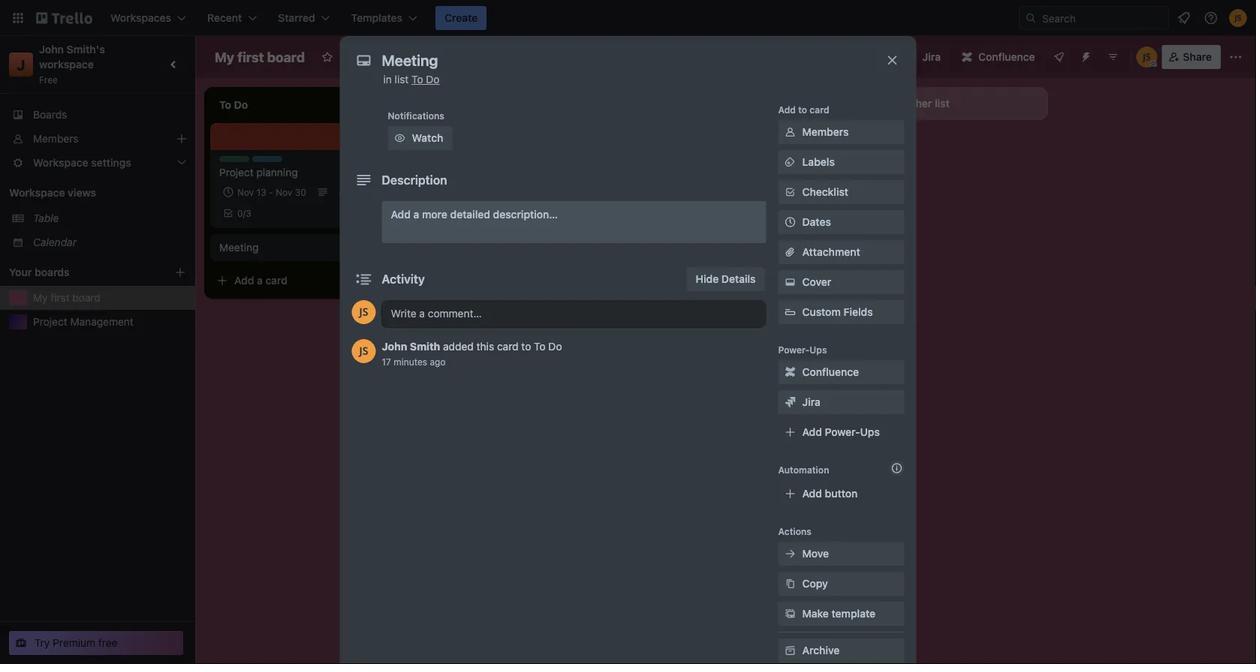 Task type: vqa. For each thing, say whether or not it's contained in the screenshot.
the topmost Calendar
yes



Task type: locate. For each thing, give the bounding box(es) containing it.
1 vertical spatial john smith (johnsmith38824343) image
[[352, 300, 376, 324]]

1 vertical spatial first
[[51, 292, 70, 304]]

1 vertical spatial jira
[[802, 396, 821, 409]]

0 vertical spatial do
[[426, 73, 440, 86]]

add a more detailed description… link
[[382, 201, 766, 243]]

1 horizontal spatial do
[[549, 341, 562, 353]]

0 horizontal spatial add a card button
[[210, 269, 379, 293]]

1 horizontal spatial a
[[414, 208, 419, 221]]

card right watch
[[479, 136, 501, 149]]

0 horizontal spatial my first board
[[33, 292, 101, 304]]

1 vertical spatial list
[[935, 97, 950, 110]]

1 horizontal spatial nov
[[276, 187, 292, 198]]

to right this
[[522, 341, 531, 353]]

sm image inside copy link
[[783, 577, 798, 592]]

1 vertical spatial board
[[72, 292, 101, 304]]

to up labels
[[798, 104, 807, 115]]

j link
[[9, 53, 33, 77]]

sm image left "checklist"
[[783, 185, 798, 200]]

5 sm image from the top
[[783, 577, 798, 592]]

0 notifications image
[[1175, 9, 1193, 27]]

add a card button down meeting link
[[210, 269, 379, 293]]

my first board down your boards with 2 items element
[[33, 292, 101, 304]]

1 sm image from the top
[[783, 125, 798, 140]]

project down color: green, title: none icon on the left of the page
[[219, 166, 254, 179]]

0 vertical spatial a
[[470, 136, 476, 149]]

3 sm image from the top
[[783, 395, 798, 410]]

1 horizontal spatial confluence
[[979, 51, 1035, 63]]

1 horizontal spatial my
[[215, 49, 234, 65]]

power- for add
[[825, 426, 860, 439]]

sm image down add to card
[[783, 125, 798, 140]]

list
[[395, 73, 409, 86], [935, 97, 950, 110]]

workspace
[[9, 187, 65, 199]]

my
[[215, 49, 234, 65], [33, 292, 48, 304]]

make template link
[[778, 602, 905, 626]]

1 vertical spatial my
[[33, 292, 48, 304]]

confluence button
[[953, 45, 1044, 69]]

to
[[798, 104, 807, 115], [522, 341, 531, 353]]

search image
[[1025, 12, 1037, 24]]

0 horizontal spatial list
[[395, 73, 409, 86]]

sm image left labels
[[783, 155, 798, 170]]

2 vertical spatial a
[[257, 275, 263, 287]]

sm image inside make template link
[[783, 607, 798, 622]]

sm image
[[783, 125, 798, 140], [783, 185, 798, 200], [783, 395, 798, 410], [783, 547, 798, 562], [783, 577, 798, 592], [783, 644, 798, 659]]

boards
[[35, 266, 70, 279]]

sm image left archive
[[783, 644, 798, 659]]

sm image for archive
[[783, 644, 798, 659]]

0 horizontal spatial a
[[257, 275, 263, 287]]

6 sm image from the top
[[783, 644, 798, 659]]

list right another
[[935, 97, 950, 110]]

add
[[871, 97, 891, 110], [778, 104, 796, 115], [448, 136, 467, 149], [391, 208, 411, 221], [234, 275, 254, 287], [802, 426, 822, 439], [802, 488, 822, 500]]

sm image inside checklist link
[[783, 185, 798, 200]]

add a card right watch
[[448, 136, 501, 149]]

john up 17
[[382, 341, 407, 353]]

0 horizontal spatial do
[[426, 73, 440, 86]]

john
[[39, 43, 64, 56], [382, 341, 407, 353]]

1 vertical spatial power-
[[778, 345, 810, 355]]

0 horizontal spatial calendar
[[33, 236, 77, 249]]

project down boards at the top of page
[[33, 316, 67, 328]]

ups up add button button
[[860, 426, 880, 439]]

0 horizontal spatial to
[[412, 73, 423, 86]]

nov
[[237, 187, 254, 198], [276, 187, 292, 198]]

0 horizontal spatial john
[[39, 43, 64, 56]]

confluence
[[979, 51, 1035, 63], [802, 366, 859, 379]]

0 vertical spatial confluence
[[979, 51, 1035, 63]]

nov right -
[[276, 187, 292, 198]]

project up nov 13 - nov 30 checkbox
[[252, 157, 283, 167]]

john for smith's
[[39, 43, 64, 56]]

members up labels
[[802, 126, 849, 138]]

1 vertical spatial john
[[382, 341, 407, 353]]

sm image inside the labels link
[[783, 155, 798, 170]]

1 horizontal spatial calendar
[[790, 51, 833, 63]]

to inside john smith added this card to to do 17 minutes ago
[[522, 341, 531, 353]]

2 nov from the left
[[276, 187, 292, 198]]

members down "boards"
[[33, 133, 78, 145]]

do
[[426, 73, 440, 86], [549, 341, 562, 353]]

attachment
[[802, 246, 861, 258]]

1 horizontal spatial first
[[238, 49, 264, 65]]

a for add a card button to the right
[[470, 136, 476, 149]]

my inside "link"
[[33, 292, 48, 304]]

1 horizontal spatial members
[[802, 126, 849, 138]]

my first board inside 'board name' text box
[[215, 49, 305, 65]]

members link down "boards"
[[0, 127, 195, 151]]

confluence down search icon
[[979, 51, 1035, 63]]

sm image down actions
[[783, 547, 798, 562]]

john inside john smith added this card to to do 17 minutes ago
[[382, 341, 407, 353]]

sm image for make template
[[783, 607, 798, 622]]

1 horizontal spatial list
[[935, 97, 950, 110]]

my first board link
[[33, 291, 186, 306]]

in
[[383, 73, 392, 86]]

john inside john smith's workspace free
[[39, 43, 64, 56]]

john smith's workspace link
[[39, 43, 108, 71]]

0 vertical spatial add a card button
[[424, 131, 592, 155]]

confluence down the power-ups
[[802, 366, 859, 379]]

boards link
[[0, 103, 195, 127]]

workspace
[[39, 58, 94, 71]]

make template
[[802, 608, 876, 620]]

card down meeting link
[[266, 275, 288, 287]]

sm image inside watch button
[[392, 131, 407, 146]]

create from template… image
[[811, 137, 823, 149], [385, 275, 397, 287]]

0 horizontal spatial confluence
[[802, 366, 859, 379]]

add board image
[[174, 267, 186, 279]]

1 horizontal spatial jira
[[923, 51, 941, 63]]

actions
[[778, 526, 812, 537]]

0 horizontal spatial add a card
[[234, 275, 288, 287]]

power ups image
[[1053, 51, 1065, 63]]

detailed
[[450, 208, 490, 221]]

to down the write a comment text field
[[534, 341, 546, 353]]

1 horizontal spatial ups
[[860, 426, 880, 439]]

card
[[810, 104, 830, 115], [479, 136, 501, 149], [266, 275, 288, 287], [497, 341, 519, 353]]

1 horizontal spatial to
[[534, 341, 546, 353]]

card right this
[[497, 341, 519, 353]]

my first board inside "link"
[[33, 292, 101, 304]]

add left another
[[871, 97, 891, 110]]

board up project management at top left
[[72, 292, 101, 304]]

a left more
[[414, 208, 419, 221]]

project for project management
[[33, 316, 67, 328]]

members for leftmost members link
[[33, 133, 78, 145]]

description
[[382, 173, 447, 187]]

my inside 'board name' text box
[[215, 49, 234, 65]]

do down board link
[[426, 73, 440, 86]]

create
[[445, 12, 478, 24]]

0 vertical spatial calendar
[[790, 51, 833, 63]]

list right "in"
[[395, 73, 409, 86]]

0 horizontal spatial nov
[[237, 187, 254, 198]]

calendar down the 'table'
[[33, 236, 77, 249]]

a right watch
[[470, 136, 476, 149]]

a for the left add a card button
[[257, 275, 263, 287]]

color: sky, title: "project" element
[[252, 156, 283, 167]]

0 vertical spatial board
[[267, 49, 305, 65]]

members link
[[778, 120, 905, 144], [0, 127, 195, 151]]

workspace views
[[9, 187, 96, 199]]

30
[[295, 187, 306, 198]]

1 vertical spatial confluence
[[802, 366, 859, 379]]

1 vertical spatial to
[[522, 341, 531, 353]]

meeting link
[[219, 240, 394, 255]]

1 vertical spatial do
[[549, 341, 562, 353]]

jira
[[923, 51, 941, 63], [802, 396, 821, 409]]

sm image inside move link
[[783, 547, 798, 562]]

list inside button
[[935, 97, 950, 110]]

sm image down the power-ups
[[783, 365, 798, 380]]

john smith (johnsmith38824343) image
[[1229, 9, 1247, 27]]

power-
[[836, 51, 871, 63], [778, 345, 810, 355], [825, 426, 860, 439]]

project for project planning
[[219, 166, 254, 179]]

members link up the labels link
[[778, 120, 905, 144]]

0 horizontal spatial first
[[51, 292, 70, 304]]

to
[[412, 73, 423, 86], [534, 341, 546, 353]]

1 vertical spatial add a card button
[[210, 269, 379, 293]]

sm image for labels
[[783, 155, 798, 170]]

0 / 3
[[237, 208, 251, 219]]

cover
[[802, 276, 832, 288]]

sm image
[[392, 131, 407, 146], [783, 155, 798, 170], [783, 275, 798, 290], [783, 365, 798, 380], [783, 607, 798, 622]]

0 vertical spatial first
[[238, 49, 264, 65]]

0 vertical spatial power-
[[836, 51, 871, 63]]

sm image inside cover link
[[783, 275, 798, 290]]

0 vertical spatial create from template… image
[[811, 137, 823, 149]]

card inside john smith added this card to to do 17 minutes ago
[[497, 341, 519, 353]]

sm image left the make
[[783, 607, 798, 622]]

1 horizontal spatial my first board
[[215, 49, 305, 65]]

1 horizontal spatial board
[[267, 49, 305, 65]]

this
[[477, 341, 494, 353]]

0 vertical spatial my first board
[[215, 49, 305, 65]]

j
[[17, 56, 25, 73]]

move
[[802, 548, 829, 560]]

workspace visible image
[[349, 51, 361, 63]]

add a card
[[448, 136, 501, 149], [234, 275, 288, 287]]

1 vertical spatial ups
[[860, 426, 880, 439]]

0 vertical spatial jira
[[923, 51, 941, 63]]

share
[[1183, 51, 1212, 63]]

jira inside button
[[923, 51, 941, 63]]

views
[[68, 187, 96, 199]]

add down calendar power-up link
[[778, 104, 796, 115]]

0 horizontal spatial members
[[33, 133, 78, 145]]

add inside button
[[871, 97, 891, 110]]

1 horizontal spatial create from template… image
[[811, 137, 823, 149]]

power- down the custom
[[778, 345, 810, 355]]

add a card button up description…
[[424, 131, 592, 155]]

john up the workspace
[[39, 43, 64, 56]]

to down board
[[412, 73, 423, 86]]

first
[[238, 49, 264, 65], [51, 292, 70, 304]]

add a more detailed description…
[[391, 208, 558, 221]]

0 horizontal spatial jira
[[802, 396, 821, 409]]

0 vertical spatial john
[[39, 43, 64, 56]]

project
[[252, 157, 283, 167], [219, 166, 254, 179], [33, 316, 67, 328]]

attachment button
[[778, 240, 905, 264]]

confluence inside button
[[979, 51, 1035, 63]]

jira up add another list button
[[923, 51, 941, 63]]

1 vertical spatial create from template… image
[[385, 275, 397, 287]]

share button
[[1162, 45, 1221, 69]]

1 vertical spatial to
[[534, 341, 546, 353]]

1 nov from the left
[[237, 187, 254, 198]]

1 vertical spatial a
[[414, 208, 419, 221]]

power- left jira button
[[836, 51, 871, 63]]

sm image down the power-ups
[[783, 395, 798, 410]]

john smith (johnsmith38824343) image
[[1137, 47, 1158, 68], [352, 300, 376, 324], [352, 339, 376, 364]]

customize views image
[[441, 50, 456, 65]]

card up labels
[[810, 104, 830, 115]]

0 horizontal spatial board
[[72, 292, 101, 304]]

cover link
[[778, 270, 905, 294]]

board left star or unstar board image on the left top
[[267, 49, 305, 65]]

1 horizontal spatial john
[[382, 341, 407, 353]]

my first board
[[215, 49, 305, 65], [33, 292, 101, 304]]

board
[[267, 49, 305, 65], [72, 292, 101, 304]]

more
[[422, 208, 448, 221]]

primary element
[[0, 0, 1256, 36]]

sm image left copy
[[783, 577, 798, 592]]

1 vertical spatial my first board
[[33, 292, 101, 304]]

make
[[802, 608, 829, 620]]

calendar power-up link
[[764, 45, 894, 69]]

ups down the custom
[[810, 345, 827, 355]]

0 horizontal spatial to
[[522, 341, 531, 353]]

do down the write a comment text field
[[549, 341, 562, 353]]

0 horizontal spatial my
[[33, 292, 48, 304]]

1 horizontal spatial add a card
[[448, 136, 501, 149]]

2 vertical spatial power-
[[825, 426, 860, 439]]

ups
[[810, 345, 827, 355], [860, 426, 880, 439]]

jira up add power-ups
[[802, 396, 821, 409]]

sm image inside members link
[[783, 125, 798, 140]]

calendar power-up
[[790, 51, 884, 63]]

boards
[[33, 109, 67, 121]]

sm image left cover
[[783, 275, 798, 290]]

2 horizontal spatial a
[[470, 136, 476, 149]]

add a card down meeting
[[234, 275, 288, 287]]

power- up the 'automation'
[[825, 426, 860, 439]]

open information menu image
[[1204, 11, 1219, 26]]

sm image inside archive link
[[783, 644, 798, 659]]

try premium free button
[[9, 632, 183, 656]]

add another list button
[[844, 87, 1048, 120]]

1 horizontal spatial to
[[798, 104, 807, 115]]

a down meeting
[[257, 275, 263, 287]]

0 vertical spatial john smith (johnsmith38824343) image
[[1137, 47, 1158, 68]]

hide
[[696, 273, 719, 285]]

add another list
[[871, 97, 950, 110]]

board
[[395, 51, 425, 63]]

calendar up add to card
[[790, 51, 833, 63]]

0 vertical spatial ups
[[810, 345, 827, 355]]

1 vertical spatial calendar
[[33, 236, 77, 249]]

None text field
[[374, 47, 870, 74]]

sm image for cover
[[783, 275, 798, 290]]

my first board left star or unstar board image on the left top
[[215, 49, 305, 65]]

0 vertical spatial my
[[215, 49, 234, 65]]

your
[[9, 266, 32, 279]]

4 sm image from the top
[[783, 547, 798, 562]]

2 sm image from the top
[[783, 185, 798, 200]]

0 vertical spatial to
[[798, 104, 807, 115]]

sm image left watch
[[392, 131, 407, 146]]

checklist
[[802, 186, 849, 198]]

Search field
[[1037, 7, 1169, 29]]

nov left 13
[[237, 187, 254, 198]]



Task type: describe. For each thing, give the bounding box(es) containing it.
your boards with 2 items element
[[9, 264, 152, 282]]

sm image for confluence
[[783, 365, 798, 380]]

do inside john smith added this card to to do 17 minutes ago
[[549, 341, 562, 353]]

watch button
[[388, 126, 452, 150]]

try
[[35, 637, 50, 650]]

to do link
[[412, 73, 440, 86]]

smith's
[[67, 43, 105, 56]]

meeting
[[219, 241, 259, 254]]

premium
[[53, 637, 95, 650]]

try premium free
[[35, 637, 118, 650]]

copy link
[[778, 572, 905, 596]]

board link
[[370, 45, 434, 69]]

add power-ups
[[802, 426, 880, 439]]

project planning link
[[219, 165, 394, 180]]

labels link
[[778, 150, 905, 174]]

button
[[825, 488, 858, 500]]

calendar link
[[33, 235, 186, 250]]

description…
[[493, 208, 558, 221]]

a inside add a more detailed description… link
[[414, 208, 419, 221]]

add down the 'automation'
[[802, 488, 822, 500]]

show menu image
[[1229, 50, 1244, 65]]

sm image for members
[[783, 125, 798, 140]]

smith
[[410, 341, 440, 353]]

nov 13 - nov 30
[[237, 187, 306, 198]]

automation image
[[1075, 45, 1096, 66]]

hide details link
[[687, 267, 765, 291]]

ago
[[430, 357, 446, 367]]

calendar for calendar
[[33, 236, 77, 249]]

first inside my first board "link"
[[51, 292, 70, 304]]

your boards
[[9, 266, 70, 279]]

create button
[[436, 6, 487, 30]]

labels
[[802, 156, 835, 168]]

table link
[[33, 211, 186, 226]]

first inside 'board name' text box
[[238, 49, 264, 65]]

automation
[[778, 465, 830, 475]]

board inside "link"
[[72, 292, 101, 304]]

notifications
[[388, 110, 445, 121]]

0 horizontal spatial ups
[[810, 345, 827, 355]]

members for rightmost members link
[[802, 126, 849, 138]]

add button
[[802, 488, 858, 500]]

details
[[722, 273, 756, 285]]

board inside text box
[[267, 49, 305, 65]]

17 minutes ago link
[[382, 357, 446, 367]]

john smith added this card to to do 17 minutes ago
[[382, 341, 562, 367]]

Nov 13 - Nov 30 checkbox
[[219, 183, 311, 201]]

sm image for copy
[[783, 577, 798, 592]]

0 horizontal spatial create from template… image
[[385, 275, 397, 287]]

project management
[[33, 316, 134, 328]]

another
[[894, 97, 932, 110]]

0 vertical spatial list
[[395, 73, 409, 86]]

copy
[[802, 578, 828, 590]]

in list to do
[[383, 73, 440, 86]]

planning
[[257, 166, 298, 179]]

power- for calendar
[[836, 51, 871, 63]]

sm image for watch
[[392, 131, 407, 146]]

added
[[443, 341, 474, 353]]

color: green, title: none image
[[219, 156, 249, 162]]

0 vertical spatial to
[[412, 73, 423, 86]]

3
[[246, 208, 251, 219]]

power-ups
[[778, 345, 827, 355]]

star or unstar board image
[[322, 51, 334, 63]]

custom fields
[[802, 306, 873, 318]]

john for smith
[[382, 341, 407, 353]]

sm image for move
[[783, 547, 798, 562]]

1
[[353, 187, 357, 198]]

17
[[382, 357, 391, 367]]

1 vertical spatial add a card
[[234, 275, 288, 287]]

management
[[70, 316, 134, 328]]

john smith's workspace free
[[39, 43, 108, 85]]

0
[[237, 208, 243, 219]]

hide details
[[696, 273, 756, 285]]

13
[[257, 187, 266, 198]]

2 vertical spatial john smith (johnsmith38824343) image
[[352, 339, 376, 364]]

to inside john smith added this card to to do 17 minutes ago
[[534, 341, 546, 353]]

archive
[[802, 645, 840, 657]]

fields
[[844, 306, 873, 318]]

activity
[[382, 272, 425, 287]]

add left more
[[391, 208, 411, 221]]

move link
[[778, 542, 905, 566]]

checklist link
[[778, 180, 905, 204]]

free
[[39, 74, 58, 85]]

add down meeting
[[234, 275, 254, 287]]

0 horizontal spatial members link
[[0, 127, 195, 151]]

jira button
[[897, 45, 950, 69]]

table
[[33, 212, 59, 225]]

project planning
[[219, 166, 298, 179]]

1 horizontal spatial add a card button
[[424, 131, 592, 155]]

1 horizontal spatial members link
[[778, 120, 905, 144]]

Board name text field
[[207, 45, 313, 69]]

custom fields button
[[778, 305, 905, 320]]

watch
[[412, 132, 443, 144]]

Write a comment text field
[[382, 300, 766, 327]]

0 vertical spatial add a card
[[448, 136, 501, 149]]

minutes
[[394, 357, 427, 367]]

sm image for jira
[[783, 395, 798, 410]]

-
[[269, 187, 273, 198]]

add to card
[[778, 104, 830, 115]]

dates button
[[778, 210, 905, 234]]

custom
[[802, 306, 841, 318]]

add right watch
[[448, 136, 467, 149]]

add power-ups link
[[778, 421, 905, 445]]

project for color: sky, title: "project" element
[[252, 157, 283, 167]]

add button button
[[778, 482, 905, 506]]

calendar for calendar power-up
[[790, 51, 833, 63]]

up
[[871, 51, 884, 63]]

add up the 'automation'
[[802, 426, 822, 439]]

/
[[243, 208, 246, 219]]

free
[[98, 637, 118, 650]]

template
[[832, 608, 876, 620]]

sm image for checklist
[[783, 185, 798, 200]]



